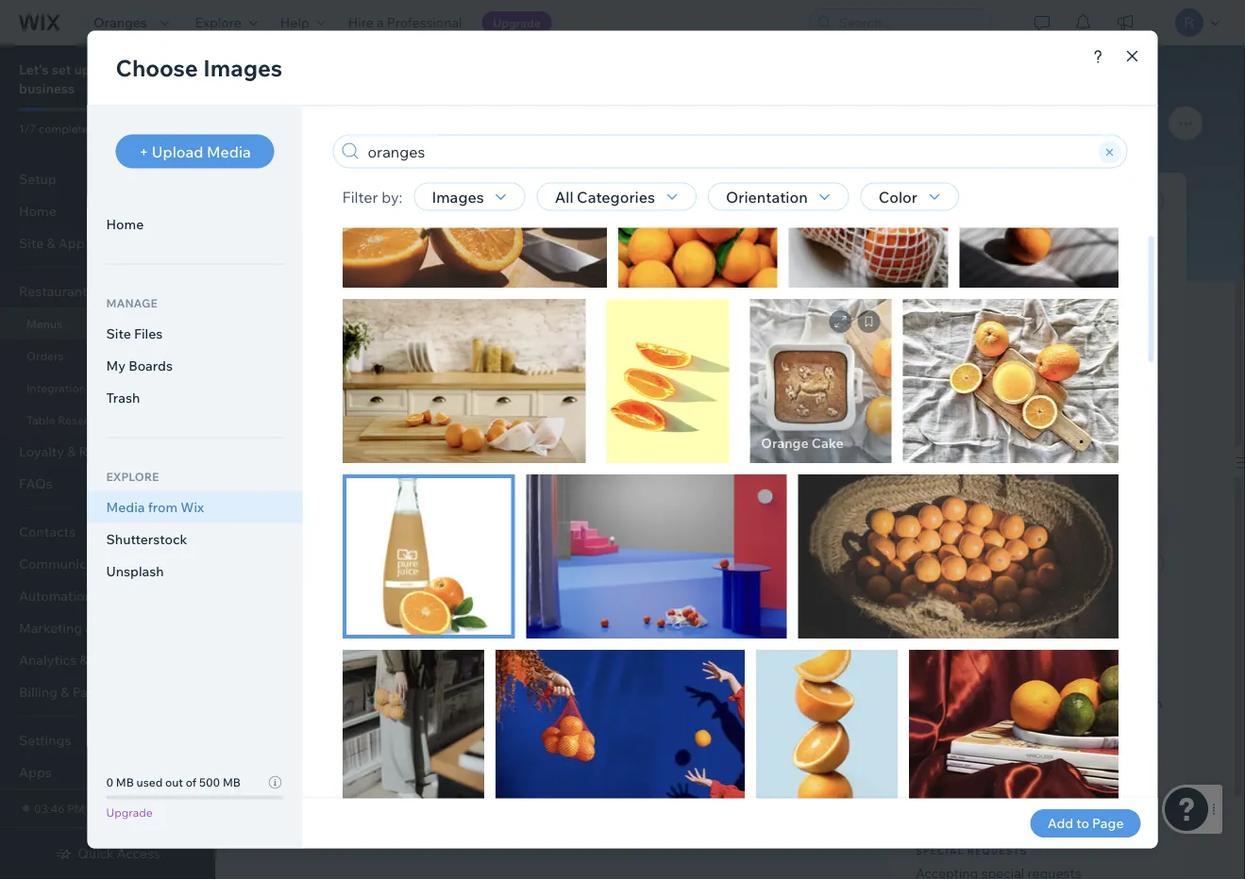 Task type: locate. For each thing, give the bounding box(es) containing it.
fruits,
[[834, 321, 870, 338]]

integrations link
[[0, 372, 208, 404]]

quick access
[[78, 846, 160, 862]]

2 horizontal spatial ,
[[1069, 752, 1072, 769]]

0 vertical spatial and
[[807, 321, 831, 338]]

1 horizontal spatial and
[[1016, 696, 1040, 712]]

visibility
[[623, 434, 684, 446], [583, 536, 635, 552]]

integrations
[[26, 381, 92, 395]]

visibility up show
[[583, 536, 635, 552]]

image
[[209, 264, 248, 280]]

0 horizontal spatial and
[[807, 321, 831, 338]]

small basket
[[295, 102, 481, 141], [623, 253, 726, 275]]

menus link
[[0, 308, 208, 340]]

your inside 'does your dish have any options or extras? e.g. size, toppings, ingredients'
[[323, 618, 354, 637]]

and for vegetables
[[807, 321, 831, 338]]

and inside available for delivery , pickup and contactless dine-in
[[1016, 696, 1040, 712]]

available inside available for delivery , pickup and contactless dine-in
[[916, 676, 978, 687]]

1 horizontal spatial &
[[1027, 752, 1035, 769]]

0 horizontal spatial your
[[93, 61, 122, 78]]

1 vertical spatial small basket
[[623, 253, 726, 275]]

1 vertical spatial labels
[[618, 458, 664, 477]]

0 horizontal spatial small
[[295, 102, 376, 141]]

and left fruits, at top
[[807, 321, 831, 338]]

inventory
[[916, 619, 982, 631]]

available up delivery
[[916, 676, 978, 687]]

mobile
[[946, 752, 988, 769]]

stock
[[930, 639, 964, 656]]

cancel
[[873, 636, 922, 655]]

availability during opening hours
[[916, 789, 1038, 825]]

dish info
[[283, 189, 363, 213], [209, 212, 305, 240]]

dish info dialog
[[181, 189, 1064, 691]]

have
[[391, 618, 424, 637]]

business
[[19, 80, 75, 97]]

set
[[52, 61, 71, 78]]

1 vertical spatial and
[[1016, 696, 1040, 712]]

home
[[19, 203, 56, 220]]

site
[[916, 752, 940, 769]]

and for pickup
[[1016, 696, 1040, 712]]

hand
[[920, 321, 951, 338]]

available up the site
[[916, 732, 978, 744]]

1 horizontal spatial ,
[[965, 696, 968, 712]]

None field
[[590, 287, 830, 320], [876, 287, 935, 320], [983, 287, 1030, 320], [590, 287, 830, 320], [876, 287, 935, 320], [983, 287, 1030, 320]]

on
[[981, 732, 999, 744]]

table
[[26, 413, 55, 427]]

0 vertical spatial &
[[908, 321, 917, 338]]

let's
[[19, 61, 49, 78]]

0 horizontal spatial ,
[[940, 752, 943, 769]]

, left pickup
[[965, 696, 968, 712]]

sidebar element
[[0, 45, 215, 880]]

setup
[[19, 171, 56, 187]]

1 vertical spatial menus
[[26, 317, 62, 331]]

visibility up "visible"
[[623, 434, 684, 446]]

0 vertical spatial your
[[93, 61, 122, 78]]

and right pickup
[[1016, 696, 1040, 712]]

quick
[[78, 846, 114, 862]]

1 horizontal spatial your
[[323, 618, 354, 637]]

0 vertical spatial visibility
[[623, 434, 684, 446]]

1 available from the top
[[916, 676, 978, 687]]

your
[[93, 61, 122, 78], [323, 618, 354, 637]]

, inside available for delivery , pickup and contactless dine-in
[[965, 696, 968, 712]]

1 vertical spatial &
[[1027, 752, 1035, 769]]

does
[[283, 618, 319, 637]]

size,
[[613, 618, 643, 637]]

your right up at the left of the page
[[93, 61, 122, 78]]

requests
[[968, 845, 1028, 857]]

1 vertical spatial your
[[323, 618, 354, 637]]

0 vertical spatial labels
[[654, 363, 698, 375]]

dish
[[283, 189, 324, 213], [209, 212, 258, 240], [623, 363, 651, 375], [583, 458, 614, 477], [283, 553, 324, 576]]

03:46 pm
[[34, 802, 85, 816]]

(web
[[991, 752, 1024, 769]]

0 horizontal spatial menus
[[26, 317, 62, 331]]

restaurants
[[19, 283, 94, 300]]

dish labels inside dish info dialog
[[583, 458, 664, 477]]

& left app)
[[1027, 752, 1035, 769]]

1 horizontal spatial basket
[[672, 253, 726, 275]]

, for site
[[940, 752, 943, 769]]

0 vertical spatial basket
[[382, 102, 481, 141]]

setup link
[[0, 163, 208, 195]]

1 horizontal spatial menus
[[262, 79, 303, 96]]

options
[[456, 618, 509, 637]]

orders
[[26, 349, 64, 363]]

0 horizontal spatial &
[[908, 321, 917, 338]]

show
[[609, 560, 649, 579]]

dish options
[[283, 553, 401, 576]]

available inside the available on site , mobile (web & app) , phone order
[[916, 732, 978, 744]]

, left phone
[[1069, 752, 1072, 769]]

options
[[328, 553, 401, 576]]

dish labels
[[623, 363, 698, 375], [583, 458, 664, 477]]

menus
[[262, 79, 303, 96], [26, 317, 62, 331]]

1 horizontal spatial small basket
[[623, 253, 726, 275]]

menus down help
[[262, 79, 303, 96]]

labels
[[654, 363, 698, 375], [618, 458, 664, 477]]

1 vertical spatial available
[[916, 732, 978, 744]]

in
[[1152, 696, 1163, 712]]

10
[[623, 321, 638, 338]]

tax
[[959, 264, 979, 280]]

& left hand
[[908, 321, 917, 338]]

, left mobile
[[940, 752, 943, 769]]

menus up the orders
[[26, 317, 62, 331]]

info
[[328, 189, 363, 213], [263, 212, 305, 240]]

1 vertical spatial dish labels
[[583, 458, 664, 477]]

home link
[[0, 195, 208, 228]]

automations link
[[0, 581, 208, 613]]

available for site
[[916, 732, 978, 744]]

visible
[[646, 454, 687, 471]]

0 vertical spatial small basket
[[295, 102, 481, 141]]

hours
[[1006, 810, 1038, 825]]

0 horizontal spatial info
[[263, 212, 305, 240]]

delivery
[[916, 696, 965, 712]]

cancel button
[[851, 628, 945, 662]]

%
[[971, 294, 983, 313]]

up
[[74, 61, 90, 78]]

0 vertical spatial available
[[916, 676, 978, 687]]

a
[[377, 14, 384, 31]]

1 vertical spatial small
[[623, 253, 668, 275]]

labels inside dish info dialog
[[618, 458, 664, 477]]

hire a professional
[[348, 14, 462, 31]]

dish
[[358, 618, 387, 637]]

settings link
[[0, 725, 208, 757]]

table reservations (new)
[[26, 413, 161, 427]]

03:46
[[34, 802, 65, 816]]

opening
[[957, 810, 1002, 825]]

2 available from the top
[[916, 732, 978, 744]]

available for delivery
[[916, 676, 978, 687]]

your up ingredients
[[323, 618, 354, 637]]

1 vertical spatial visibility
[[583, 536, 635, 552]]

oranges
[[93, 14, 147, 31]]



Task type: vqa. For each thing, say whether or not it's contained in the screenshot.
555- at the bottom left of page
no



Task type: describe. For each thing, give the bounding box(es) containing it.
phone
[[1075, 752, 1114, 769]]

& inside the available on site , mobile (web & app) , phone order
[[1027, 752, 1035, 769]]

toppings,
[[647, 618, 713, 637]]

available on site , mobile (web & app) , phone order
[[916, 732, 1151, 769]]

available for delivery , pickup and contactless dine-in
[[916, 676, 1163, 712]]

online
[[916, 553, 975, 576]]

extras?
[[530, 618, 582, 637]]

ordering
[[980, 553, 1058, 576]]

0 horizontal spatial basket
[[382, 102, 481, 141]]

any
[[427, 618, 452, 637]]

1 horizontal spatial info
[[328, 189, 363, 213]]

customers
[[670, 560, 745, 579]]

fresh
[[873, 321, 905, 338]]

professional
[[387, 14, 462, 31]]

faqs
[[19, 476, 52, 492]]

inventory in stock
[[916, 619, 982, 656]]

or
[[512, 618, 527, 637]]

picked
[[954, 321, 996, 338]]

of
[[662, 321, 675, 338]]

pickup
[[971, 696, 1013, 712]]

during
[[916, 810, 953, 825]]

0 vertical spatial small
[[295, 102, 376, 141]]

dish info inside dialog
[[209, 212, 305, 240]]

Search... field
[[833, 9, 986, 36]]

menus inside sidebar element
[[26, 317, 62, 331]]

does your dish have any options or extras? e.g. size, toppings, ingredients
[[283, 618, 713, 660]]

, for delivery
[[965, 696, 968, 712]]

info inside dialog
[[263, 212, 305, 240]]

upgrade
[[493, 16, 541, 30]]

orders link
[[0, 340, 208, 372]]

seasonal
[[678, 321, 733, 338]]

explore
[[195, 14, 242, 31]]

your inside let's set up your business
[[93, 61, 122, 78]]

save
[[979, 636, 1014, 655]]

help
[[280, 14, 309, 31]]

0 vertical spatial dish labels
[[623, 363, 698, 375]]

special requests
[[916, 845, 1028, 857]]

Show to customers checkbox
[[583, 558, 745, 581]]

pm
[[67, 802, 85, 816]]

to
[[652, 560, 667, 579]]

access
[[117, 846, 160, 862]]

dine-
[[1119, 696, 1152, 712]]

upgrade button
[[482, 11, 552, 34]]

settings
[[19, 733, 71, 749]]

(new)
[[130, 413, 161, 427]]

availability
[[916, 789, 994, 801]]

name
[[583, 264, 620, 280]]

help button
[[269, 0, 337, 45]]

hire
[[348, 14, 374, 31]]

save button
[[956, 628, 1036, 662]]

order
[[1117, 752, 1151, 769]]

lbs
[[641, 321, 659, 338]]

reservations
[[58, 413, 127, 427]]

10 lbs of seasonal vegetables and fruits, fresh & hand picked
[[623, 321, 996, 338]]

0 horizontal spatial small basket
[[295, 102, 481, 141]]

1/7
[[19, 121, 36, 135]]

visibility inside dish info dialog
[[583, 536, 635, 552]]

hire a professional link
[[337, 0, 473, 45]]

for
[[981, 676, 1005, 687]]

completed
[[39, 121, 95, 135]]

price
[[854, 264, 885, 280]]

table reservations (new) link
[[0, 404, 208, 436]]

$
[[866, 294, 876, 313]]

1/7 completed
[[19, 121, 95, 135]]

0 vertical spatial menus
[[262, 79, 303, 96]]

e.g.
[[585, 618, 610, 637]]

let's set up your business
[[19, 61, 122, 97]]

vegetables
[[736, 321, 804, 338]]

restaurants button
[[0, 276, 208, 308]]

contactless
[[1043, 696, 1116, 712]]

description
[[583, 338, 654, 354]]

quick access button
[[55, 846, 160, 863]]

show to customers
[[609, 560, 745, 579]]

in
[[916, 639, 927, 656]]

online ordering
[[916, 553, 1058, 576]]

Dish Labels text field
[[584, 361, 1035, 439]]

special
[[916, 845, 964, 857]]

1 horizontal spatial small
[[623, 253, 668, 275]]

app)
[[1038, 752, 1069, 769]]

1 vertical spatial basket
[[672, 253, 726, 275]]



